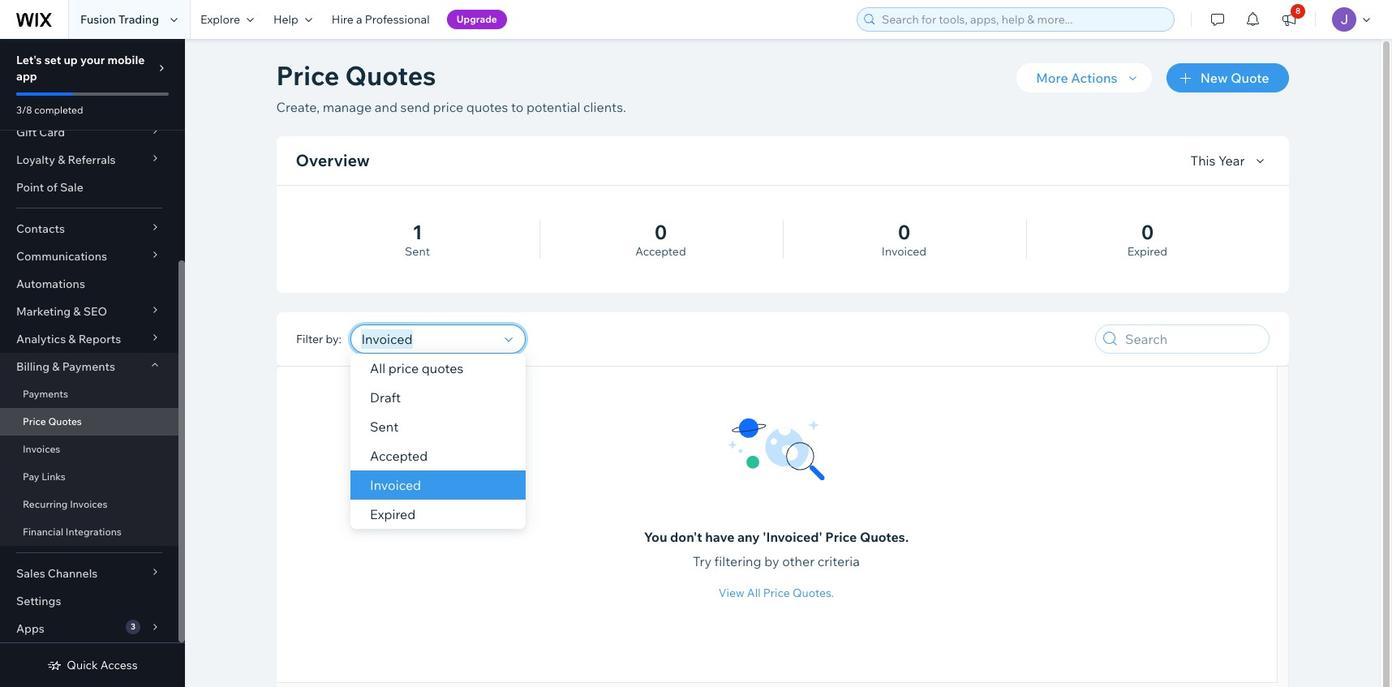 Task type: locate. For each thing, give the bounding box(es) containing it.
1 horizontal spatial quotes
[[466, 99, 508, 115]]

& for marketing
[[73, 304, 81, 319]]

view
[[719, 586, 745, 600]]

quick
[[67, 658, 98, 673]]

0 horizontal spatial invoices
[[23, 443, 60, 455]]

quotes
[[345, 59, 436, 92], [48, 415, 82, 428]]

price inside sidebar element
[[23, 415, 46, 428]]

Search for tools, apps, help & more... field
[[877, 8, 1169, 31]]

quotes inside sidebar element
[[48, 415, 82, 428]]

to
[[511, 99, 524, 115]]

0 accepted
[[635, 220, 686, 259]]

quotes inside price quotes create, manage and send price quotes to potential clients.
[[345, 59, 436, 92]]

more actions button
[[1017, 63, 1152, 92]]

billing & payments button
[[0, 353, 178, 381]]

apps
[[16, 621, 44, 636]]

upgrade button
[[447, 10, 507, 29]]

0 horizontal spatial invoiced
[[370, 477, 422, 493]]

help button
[[264, 0, 322, 39]]

0 vertical spatial expired
[[1128, 244, 1168, 259]]

0 horizontal spatial all
[[370, 360, 386, 376]]

marketing & seo button
[[0, 298, 178, 325]]

price
[[433, 99, 463, 115], [389, 360, 419, 376]]

0 vertical spatial all
[[370, 360, 386, 376]]

1 horizontal spatial quotes
[[345, 59, 436, 92]]

& left reports on the left
[[68, 332, 76, 346]]

recurring
[[23, 498, 68, 510]]

1 0 from the left
[[655, 220, 667, 244]]

all up "draft" on the bottom left of page
[[370, 360, 386, 376]]

financial integrations link
[[0, 518, 178, 546]]

all right view in the bottom right of the page
[[747, 586, 761, 600]]

& inside popup button
[[68, 332, 76, 346]]

& for loyalty
[[58, 153, 65, 167]]

& inside dropdown button
[[73, 304, 81, 319]]

invoices
[[23, 443, 60, 455], [70, 498, 108, 510]]

1 vertical spatial invoiced
[[370, 477, 422, 493]]

0 vertical spatial quotes
[[345, 59, 436, 92]]

referrals
[[68, 153, 116, 167]]

and
[[375, 99, 398, 115]]

quotes down payments link
[[48, 415, 82, 428]]

quotes.
[[860, 529, 909, 545], [793, 586, 834, 600]]

1 sent
[[405, 220, 430, 259]]

invoices down pay links link
[[70, 498, 108, 510]]

1 vertical spatial quotes
[[422, 360, 464, 376]]

1 horizontal spatial price
[[433, 99, 463, 115]]

app
[[16, 69, 37, 84]]

1 horizontal spatial all
[[747, 586, 761, 600]]

quotes. down other
[[793, 586, 834, 600]]

0 horizontal spatial sent
[[370, 419, 399, 435]]

&
[[58, 153, 65, 167], [73, 304, 81, 319], [68, 332, 76, 346], [52, 359, 60, 374]]

0 for 0 invoiced
[[898, 220, 910, 244]]

price up "draft" on the bottom left of page
[[389, 360, 419, 376]]

payments link
[[0, 381, 178, 408]]

price down billing
[[23, 415, 46, 428]]

price up criteria
[[825, 529, 857, 545]]

reports
[[78, 332, 121, 346]]

0 vertical spatial quotes.
[[860, 529, 909, 545]]

0 horizontal spatial expired
[[370, 506, 416, 523]]

invoices link
[[0, 436, 178, 463]]

quotes for price quotes
[[48, 415, 82, 428]]

list box
[[351, 354, 526, 529]]

channels
[[48, 566, 98, 581]]

3 0 from the left
[[1141, 220, 1154, 244]]

invoices up pay links
[[23, 443, 60, 455]]

point of sale link
[[0, 174, 178, 201]]

explore
[[200, 12, 240, 27]]

view all price quotes.
[[719, 586, 834, 600]]

let's
[[16, 53, 42, 67]]

price up create,
[[276, 59, 339, 92]]

1 horizontal spatial 0
[[898, 220, 910, 244]]

financial
[[23, 526, 63, 538]]

sales
[[16, 566, 45, 581]]

Search field
[[1120, 325, 1264, 353]]

by:
[[325, 332, 341, 346]]

quotes. up criteria
[[860, 529, 909, 545]]

0 inside the '0 invoiced'
[[898, 220, 910, 244]]

1 vertical spatial quotes.
[[793, 586, 834, 600]]

professional
[[365, 12, 430, 27]]

0 vertical spatial quotes
[[466, 99, 508, 115]]

3/8 completed
[[16, 104, 83, 116]]

0 horizontal spatial price
[[389, 360, 419, 376]]

fusion trading
[[80, 12, 159, 27]]

sent
[[405, 244, 430, 259], [370, 419, 399, 435]]

create,
[[276, 99, 320, 115]]

all inside list box
[[370, 360, 386, 376]]

1 horizontal spatial invoices
[[70, 498, 108, 510]]

expired
[[1128, 244, 1168, 259], [370, 506, 416, 523]]

0 inside '0 expired'
[[1141, 220, 1154, 244]]

payments inside dropdown button
[[62, 359, 115, 374]]

filter
[[296, 332, 323, 346]]

& left seo
[[73, 304, 81, 319]]

& right loyalty
[[58, 153, 65, 167]]

1 vertical spatial price
[[389, 360, 419, 376]]

0 inside '0 accepted'
[[655, 220, 667, 244]]

quick access
[[67, 658, 138, 673]]

help
[[273, 12, 298, 27]]

0
[[655, 220, 667, 244], [898, 220, 910, 244], [1141, 220, 1154, 244]]

1 horizontal spatial sent
[[405, 244, 430, 259]]

1 vertical spatial payments
[[23, 388, 68, 400]]

draft
[[370, 389, 401, 406]]

0 invoiced
[[882, 220, 927, 259]]

payments up 'price quotes'
[[23, 388, 68, 400]]

1 vertical spatial accepted
[[370, 448, 428, 464]]

let's set up your mobile app
[[16, 53, 145, 84]]

& right billing
[[52, 359, 60, 374]]

0 horizontal spatial accepted
[[370, 448, 428, 464]]

0 vertical spatial invoiced
[[882, 244, 927, 259]]

all
[[370, 360, 386, 376], [747, 586, 761, 600]]

0 horizontal spatial quotes
[[48, 415, 82, 428]]

price
[[276, 59, 339, 92], [23, 415, 46, 428], [825, 529, 857, 545], [763, 586, 790, 600]]

0 horizontal spatial quotes.
[[793, 586, 834, 600]]

more actions
[[1036, 70, 1118, 86]]

0 vertical spatial price
[[433, 99, 463, 115]]

quote
[[1231, 70, 1269, 86]]

invoiced
[[882, 244, 927, 259], [370, 477, 422, 493]]

you don't have any 'invoiced' price quotes. try filtering by other criteria
[[644, 529, 909, 570]]

your
[[80, 53, 105, 67]]

a
[[356, 12, 362, 27]]

1 horizontal spatial accepted
[[635, 244, 686, 259]]

price inside price quotes create, manage and send price quotes to potential clients.
[[433, 99, 463, 115]]

None field
[[356, 325, 500, 353]]

1 vertical spatial quotes
[[48, 415, 82, 428]]

completed
[[34, 104, 83, 116]]

new quote button
[[1166, 63, 1289, 92]]

clients.
[[583, 99, 626, 115]]

price inside you don't have any 'invoiced' price quotes. try filtering by other criteria
[[825, 529, 857, 545]]

payments down analytics & reports popup button
[[62, 359, 115, 374]]

1
[[412, 220, 422, 244]]

2 0 from the left
[[898, 220, 910, 244]]

0 vertical spatial payments
[[62, 359, 115, 374]]

1 vertical spatial all
[[747, 586, 761, 600]]

point of sale
[[16, 180, 83, 195]]

gift card
[[16, 125, 65, 140]]

1 horizontal spatial quotes.
[[860, 529, 909, 545]]

expired inside list box
[[370, 506, 416, 523]]

filter by:
[[296, 332, 341, 346]]

8
[[1296, 6, 1301, 16]]

2 horizontal spatial 0
[[1141, 220, 1154, 244]]

try
[[693, 553, 712, 570]]

0 horizontal spatial 0
[[655, 220, 667, 244]]

quotes up and
[[345, 59, 436, 92]]

1 vertical spatial expired
[[370, 506, 416, 523]]

price right 'send'
[[433, 99, 463, 115]]

automations
[[16, 277, 85, 291]]

quotes
[[466, 99, 508, 115], [422, 360, 464, 376]]



Task type: vqa. For each thing, say whether or not it's contained in the screenshot.
field
yes



Task type: describe. For each thing, give the bounding box(es) containing it.
mobile
[[107, 53, 145, 67]]

analytics & reports
[[16, 332, 121, 346]]

send
[[400, 99, 430, 115]]

communications
[[16, 249, 107, 264]]

3/8
[[16, 104, 32, 116]]

recurring invoices link
[[0, 491, 178, 518]]

price inside price quotes create, manage and send price quotes to potential clients.
[[276, 59, 339, 92]]

this year button
[[1191, 151, 1269, 170]]

by
[[764, 553, 779, 570]]

8 button
[[1271, 0, 1307, 39]]

potential
[[527, 99, 580, 115]]

price quotes create, manage and send price quotes to potential clients.
[[276, 59, 626, 115]]

sales channels button
[[0, 560, 178, 587]]

card
[[39, 125, 65, 140]]

0 horizontal spatial quotes
[[422, 360, 464, 376]]

other
[[782, 553, 815, 570]]

3
[[131, 621, 135, 632]]

quotes for price quotes create, manage and send price quotes to potential clients.
[[345, 59, 436, 92]]

accepted inside list box
[[370, 448, 428, 464]]

'invoiced'
[[763, 529, 823, 545]]

0 for 0 accepted
[[655, 220, 667, 244]]

invoiced option
[[351, 471, 526, 500]]

invoiced inside option
[[370, 477, 422, 493]]

don't
[[670, 529, 702, 545]]

pay
[[23, 471, 39, 483]]

overview
[[296, 150, 370, 170]]

sidebar element
[[0, 0, 185, 687]]

links
[[42, 471, 66, 483]]

quotes inside price quotes create, manage and send price quotes to potential clients.
[[466, 99, 508, 115]]

marketing & seo
[[16, 304, 107, 319]]

quick access button
[[47, 658, 138, 673]]

financial integrations
[[23, 526, 122, 538]]

this
[[1191, 153, 1216, 169]]

price quotes
[[23, 415, 82, 428]]

0 vertical spatial sent
[[405, 244, 430, 259]]

trading
[[118, 12, 159, 27]]

integrations
[[66, 526, 122, 538]]

of
[[47, 180, 58, 195]]

analytics
[[16, 332, 66, 346]]

recurring invoices
[[23, 498, 108, 510]]

1 horizontal spatial expired
[[1128, 244, 1168, 259]]

1 horizontal spatial invoiced
[[882, 244, 927, 259]]

settings
[[16, 594, 61, 609]]

settings link
[[0, 587, 178, 615]]

quotes. inside you don't have any 'invoiced' price quotes. try filtering by other criteria
[[860, 529, 909, 545]]

seo
[[83, 304, 107, 319]]

year
[[1219, 153, 1245, 169]]

up
[[64, 53, 78, 67]]

list box containing all price quotes
[[351, 354, 526, 529]]

new
[[1201, 70, 1228, 86]]

loyalty & referrals button
[[0, 146, 178, 174]]

marketing
[[16, 304, 71, 319]]

0 expired
[[1128, 220, 1168, 259]]

& for billing
[[52, 359, 60, 374]]

you
[[644, 529, 667, 545]]

price quotes link
[[0, 408, 178, 436]]

set
[[44, 53, 61, 67]]

view all price quotes. button
[[719, 586, 834, 600]]

filtering
[[714, 553, 762, 570]]

billing
[[16, 359, 50, 374]]

0 vertical spatial invoices
[[23, 443, 60, 455]]

hire a professional link
[[322, 0, 439, 39]]

criteria
[[818, 553, 860, 570]]

loyalty
[[16, 153, 55, 167]]

point
[[16, 180, 44, 195]]

fusion
[[80, 12, 116, 27]]

& for analytics
[[68, 332, 76, 346]]

1 vertical spatial sent
[[370, 419, 399, 435]]

all price quotes
[[370, 360, 464, 376]]

new quote
[[1201, 70, 1269, 86]]

loyalty & referrals
[[16, 153, 116, 167]]

gift card button
[[0, 118, 178, 146]]

more
[[1036, 70, 1068, 86]]

pay links
[[23, 471, 66, 483]]

have
[[705, 529, 735, 545]]

0 for 0 expired
[[1141, 220, 1154, 244]]

hire
[[332, 12, 354, 27]]

gift
[[16, 125, 37, 140]]

access
[[100, 658, 138, 673]]

contacts
[[16, 221, 65, 236]]

this year
[[1191, 153, 1245, 169]]

automations link
[[0, 270, 178, 298]]

1 vertical spatial invoices
[[70, 498, 108, 510]]

price down by
[[763, 586, 790, 600]]

0 vertical spatial accepted
[[635, 244, 686, 259]]

sales channels
[[16, 566, 98, 581]]



